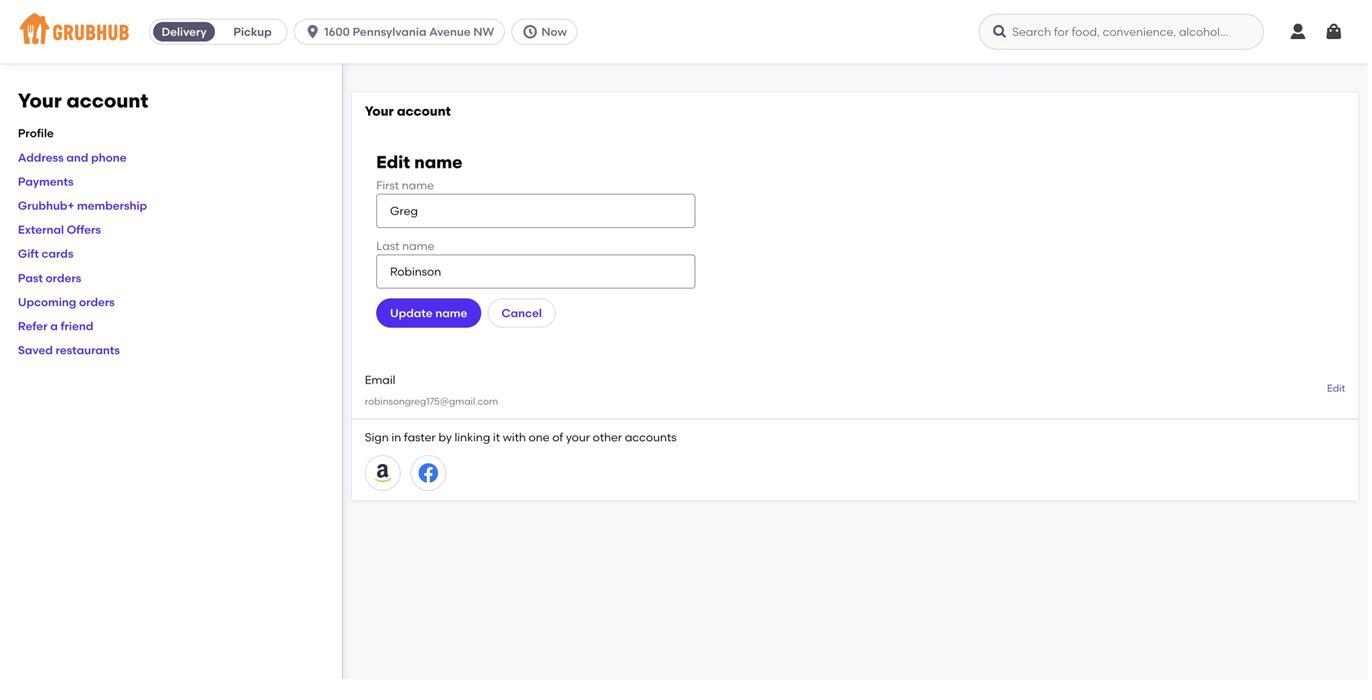 Task type: describe. For each thing, give the bounding box(es) containing it.
first name
[[376, 178, 434, 192]]

avenue
[[429, 25, 471, 39]]

first
[[376, 178, 399, 192]]

login with amazon image
[[373, 464, 393, 483]]

a
[[50, 319, 58, 333]]

your
[[566, 430, 590, 444]]

name for last name
[[402, 239, 435, 253]]

it
[[493, 430, 500, 444]]

saved restaurants link
[[18, 343, 120, 357]]

grubhub+ membership link
[[18, 199, 147, 213]]

svg image inside "now" button
[[522, 24, 538, 40]]

address
[[18, 151, 64, 164]]

main navigation navigation
[[0, 0, 1368, 64]]

your inside edit name form
[[365, 103, 394, 119]]

external
[[18, 223, 64, 237]]

1600
[[324, 25, 350, 39]]

now button
[[511, 19, 584, 45]]

past orders link
[[18, 271, 81, 285]]

delivery
[[162, 25, 207, 39]]

upcoming
[[18, 295, 76, 309]]

restaurants
[[56, 343, 120, 357]]

refer a friend link
[[18, 319, 93, 333]]

edit for edit
[[1327, 383, 1346, 394]]

pickup
[[233, 25, 272, 39]]

by
[[439, 430, 452, 444]]

address and phone link
[[18, 151, 127, 164]]

payments
[[18, 175, 74, 188]]

edit for edit name
[[376, 152, 410, 173]]

of
[[552, 430, 563, 444]]

your account inside edit name form
[[365, 103, 451, 119]]

nw
[[474, 25, 494, 39]]

with
[[503, 430, 526, 444]]

cancel button
[[488, 299, 556, 328]]

saved restaurants
[[18, 343, 120, 357]]

edit name form
[[352, 92, 1359, 501]]

past orders
[[18, 271, 81, 285]]

linking
[[455, 430, 490, 444]]

edit name
[[376, 152, 463, 173]]

last
[[376, 239, 400, 253]]

offers
[[67, 223, 101, 237]]

upcoming orders
[[18, 295, 115, 309]]

name for first name
[[402, 178, 434, 192]]

update name button
[[376, 299, 481, 328]]

in
[[392, 430, 401, 444]]

past
[[18, 271, 43, 285]]

and
[[66, 151, 88, 164]]

pickup button
[[218, 19, 287, 45]]

cancel
[[502, 306, 542, 320]]

login with facebook image
[[419, 464, 438, 483]]

Search for food, convenience, alcohol... search field
[[979, 14, 1264, 50]]

edit button
[[1327, 382, 1346, 396]]

gift cards link
[[18, 247, 73, 261]]

email
[[365, 373, 395, 387]]

sign
[[365, 430, 389, 444]]

profile
[[18, 126, 54, 140]]

membership
[[77, 199, 147, 213]]

svg image inside 1600 pennsylvania avenue nw "button"
[[305, 24, 321, 40]]



Task type: locate. For each thing, give the bounding box(es) containing it.
refer
[[18, 319, 48, 333]]

1600 pennsylvania avenue nw
[[324, 25, 494, 39]]

1 horizontal spatial your account
[[365, 103, 451, 119]]

0 horizontal spatial edit
[[376, 152, 410, 173]]

address and phone
[[18, 151, 127, 164]]

name down edit name
[[402, 178, 434, 192]]

1 horizontal spatial your
[[365, 103, 394, 119]]

1 vertical spatial edit
[[1327, 383, 1346, 394]]

update name
[[390, 306, 467, 320]]

name for edit name
[[414, 152, 463, 173]]

saved
[[18, 343, 53, 357]]

gift cards
[[18, 247, 73, 261]]

your account
[[18, 89, 148, 112], [365, 103, 451, 119]]

orders
[[46, 271, 81, 285], [79, 295, 115, 309]]

robinsongreg175@gmail.com
[[365, 396, 498, 407]]

name
[[414, 152, 463, 173], [402, 178, 434, 192], [402, 239, 435, 253], [435, 306, 467, 320]]

faster
[[404, 430, 436, 444]]

name inside update name button
[[435, 306, 467, 320]]

orders up friend
[[79, 295, 115, 309]]

upcoming orders link
[[18, 295, 115, 309]]

0 horizontal spatial your
[[18, 89, 62, 112]]

0 vertical spatial orders
[[46, 271, 81, 285]]

one
[[529, 430, 550, 444]]

your account up edit name
[[365, 103, 451, 119]]

last name
[[376, 239, 435, 253]]

edit
[[376, 152, 410, 173], [1327, 383, 1346, 394]]

gift
[[18, 247, 39, 261]]

phone
[[91, 151, 127, 164]]

name right last
[[402, 239, 435, 253]]

orders for past orders
[[46, 271, 81, 285]]

orders for upcoming orders
[[79, 295, 115, 309]]

pennsylvania
[[353, 25, 427, 39]]

external offers
[[18, 223, 101, 237]]

profile link
[[18, 126, 54, 140]]

update
[[390, 306, 433, 320]]

account up edit name
[[397, 103, 451, 119]]

1 horizontal spatial edit
[[1327, 383, 1346, 394]]

First name text field
[[376, 194, 696, 228]]

account up "phone" on the left top
[[67, 89, 148, 112]]

refer a friend
[[18, 319, 93, 333]]

account inside edit name form
[[397, 103, 451, 119]]

friend
[[61, 319, 93, 333]]

accounts
[[625, 430, 677, 444]]

orders up upcoming orders
[[46, 271, 81, 285]]

delivery button
[[150, 19, 218, 45]]

sign in faster by linking it with one of your other accounts
[[365, 430, 677, 444]]

now
[[542, 25, 567, 39]]

your account up and
[[18, 89, 148, 112]]

1600 pennsylvania avenue nw button
[[294, 19, 511, 45]]

your
[[18, 89, 62, 112], [365, 103, 394, 119]]

1 vertical spatial orders
[[79, 295, 115, 309]]

svg image
[[1289, 22, 1308, 42], [1324, 22, 1344, 42], [305, 24, 321, 40], [522, 24, 538, 40], [992, 24, 1008, 40]]

0 horizontal spatial your account
[[18, 89, 148, 112]]

Last name text field
[[376, 254, 696, 289]]

grubhub+
[[18, 199, 74, 213]]

other
[[593, 430, 622, 444]]

external offers link
[[18, 223, 101, 237]]

cards
[[42, 247, 73, 261]]

grubhub+ membership
[[18, 199, 147, 213]]

name right the update
[[435, 306, 467, 320]]

1 horizontal spatial account
[[397, 103, 451, 119]]

your up the profile
[[18, 89, 62, 112]]

account
[[67, 89, 148, 112], [397, 103, 451, 119]]

0 horizontal spatial account
[[67, 89, 148, 112]]

0 vertical spatial edit
[[376, 152, 410, 173]]

payments link
[[18, 175, 74, 188]]

name up 'first name'
[[414, 152, 463, 173]]

your up edit name
[[365, 103, 394, 119]]

name for update name
[[435, 306, 467, 320]]



Task type: vqa. For each thing, say whether or not it's contained in the screenshot.
'options'
no



